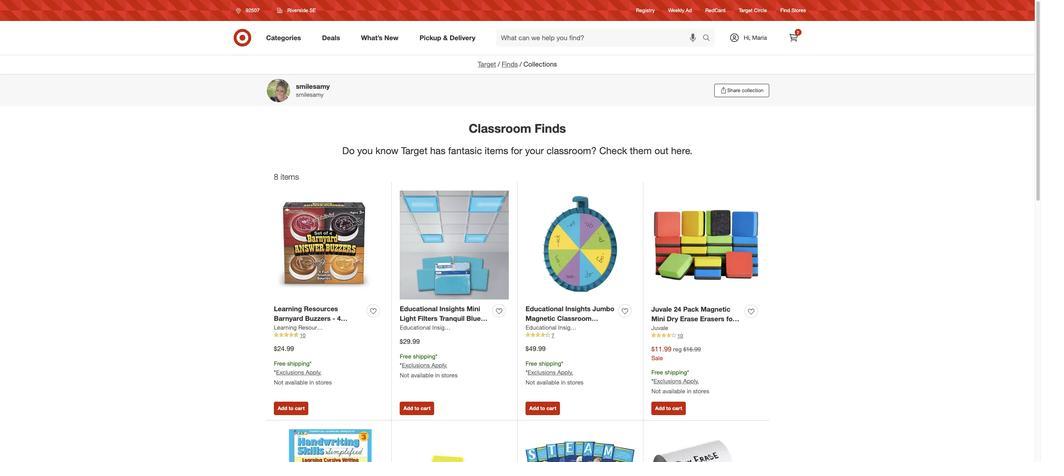 Task type: describe. For each thing, give the bounding box(es) containing it.
0 horizontal spatial for
[[511, 145, 522, 157]]

categories link
[[259, 29, 312, 47]]

juvale 24 pack magnetic mini dry erase erasers for classroom, whiteboard 4 colors, 1.96 x .74 in link
[[651, 305, 741, 343]]

sale
[[651, 355, 663, 362]]

free shipping * * exclusions apply. not available in stores for $24.99
[[274, 360, 332, 386]]

insights down tranquil
[[432, 324, 453, 331]]

add to cart for $24.99
[[278, 406, 305, 412]]

target / finds / collections
[[478, 60, 557, 68]]

classrooms
[[451, 324, 489, 333]]

educational up the 7
[[526, 324, 557, 331]]

registry
[[636, 7, 655, 14]]

find stores
[[781, 7, 806, 14]]

free down sale
[[651, 369, 663, 376]]

items
[[485, 145, 508, 157]]

share
[[727, 87, 741, 93]]

4 cart from the left
[[672, 406, 682, 412]]

free shipping * * exclusions apply. not available in stores for $29.99
[[400, 353, 458, 379]]

to for $24.99
[[289, 406, 293, 412]]

know
[[376, 145, 398, 157]]

light
[[400, 315, 416, 323]]

shipping for $24.99
[[287, 360, 310, 367]]

them
[[630, 145, 652, 157]]

add to cart button for $24.99
[[274, 402, 308, 416]]

whiteboard
[[690, 325, 727, 333]]

free shipping * * exclusions apply. not available in stores for $49.99
[[526, 360, 583, 386]]

search
[[699, 34, 719, 43]]

in for $29.99
[[435, 372, 440, 379]]

cart for $49.99
[[547, 406, 556, 412]]

redcard
[[705, 7, 726, 14]]

cart for $24.99
[[295, 406, 305, 412]]

0 horizontal spatial 2'
[[405, 324, 411, 333]]

educational insights link for classroom
[[526, 324, 579, 332]]

2 / from the left
[[520, 60, 522, 68]]

$16.99
[[683, 346, 701, 353]]

juvale for juvale 24 pack magnetic mini dry erase erasers for classroom, whiteboard 4 colors, 1.96 x .74 in
[[651, 305, 672, 314]]

0 horizontal spatial target
[[401, 145, 428, 157]]

* down $29.99
[[400, 362, 402, 369]]

$11.99
[[651, 345, 672, 354]]

exclusions for $49.99
[[528, 369, 556, 376]]

share collection button
[[714, 84, 769, 97]]

7 link
[[526, 332, 635, 340]]

* down resources at the left
[[310, 360, 312, 367]]

free for $29.99
[[400, 353, 411, 360]]

item
[[281, 172, 295, 182]]

7
[[552, 333, 554, 339]]

hi,
[[744, 34, 751, 41]]

magnetic for juvale 24 pack magnetic mini dry erase erasers for classroom, whiteboard 4 colors, 1.96 x .74 in
[[701, 305, 730, 314]]

target circle
[[739, 7, 767, 14]]

2 link
[[784, 29, 803, 47]]

92507
[[246, 7, 260, 13]]

apply. for $49.99
[[557, 369, 573, 376]]

weekly ad link
[[668, 7, 692, 14]]

1.96
[[676, 334, 689, 343]]

10 link for learning resources
[[274, 332, 383, 340]]

add to cart button for $29.99
[[400, 402, 434, 416]]

cart for $29.99
[[421, 406, 431, 412]]

target for target / finds / collections
[[478, 60, 496, 68]]

pickup & delivery link
[[412, 29, 486, 47]]

registry link
[[636, 7, 655, 14]]

classroom finds
[[469, 121, 566, 136]]

spinner
[[526, 324, 550, 333]]

what's
[[361, 33, 383, 42]]

not for $29.99
[[400, 372, 409, 379]]

available for $49.99
[[537, 379, 559, 386]]

$11.99 reg $16.99 sale
[[651, 345, 701, 362]]

to for $49.99
[[540, 406, 545, 412]]

stores
[[792, 7, 806, 14]]

juvale 24 pack magnetic mini dry erase erasers for classroom, whiteboard 4 colors, 1.96 x .74 in
[[651, 305, 735, 343]]

filters
[[418, 315, 438, 323]]

add for $24.99
[[278, 406, 287, 412]]

.74
[[696, 334, 706, 343]]

$29.99
[[400, 338, 420, 346]]

you
[[357, 145, 373, 157]]

2
[[797, 30, 799, 35]]

weekly ad
[[668, 7, 692, 14]]

$24.99
[[274, 345, 294, 353]]

your
[[525, 145, 544, 157]]

classroom,
[[651, 325, 688, 333]]

collection
[[742, 87, 764, 93]]

insights inside educational insights jumbo magnetic classroom spinner
[[565, 305, 591, 313]]

exclusions down sale
[[654, 378, 682, 385]]

pickup & delivery
[[420, 33, 476, 42]]

magnetic for educational insights jumbo magnetic classroom spinner
[[526, 315, 555, 323]]

smilesamy smilesamy
[[296, 82, 330, 98]]

exclusions for $24.99
[[276, 369, 304, 376]]

find stores link
[[781, 7, 806, 14]]

* down 7 link at the right bottom
[[561, 360, 563, 367]]

4 to from the left
[[666, 406, 671, 412]]

classroom?
[[547, 145, 597, 157]]

4 add from the left
[[655, 406, 665, 412]]

juvale link
[[651, 324, 668, 333]]

educational inside educational insights jumbo magnetic classroom spinner
[[526, 305, 563, 313]]

to for $29.99
[[414, 406, 419, 412]]

add to cart for $49.99
[[529, 406, 556, 412]]

4
[[728, 325, 732, 333]]

add for $49.99
[[529, 406, 539, 412]]

shipping for $29.99
[[413, 353, 435, 360]]

pickup
[[420, 33, 441, 42]]

riverside se button
[[272, 3, 321, 18]]

* down $11.99 reg $16.99 sale on the bottom right
[[687, 369, 689, 376]]

what's new link
[[354, 29, 409, 47]]

* down $49.99
[[526, 369, 528, 376]]

colors,
[[651, 334, 674, 343]]

not for $49.99
[[526, 379, 535, 386]]

target link
[[478, 60, 496, 68]]

target for target circle
[[739, 7, 753, 14]]

10 for learning resources
[[300, 333, 306, 339]]

* down $24.99
[[274, 369, 276, 376]]

1 vertical spatial finds
[[535, 121, 566, 136]]

reg
[[673, 346, 682, 353]]

educational insights for filters
[[400, 324, 453, 331]]

4-
[[413, 324, 419, 333]]

8 item s
[[274, 172, 299, 182]]

juvale for juvale
[[651, 325, 668, 332]]

4 add to cart button from the left
[[651, 402, 686, 416]]

educational insights mini light filters tranquil blue 2' x 2' 4-pack, for classrooms & offices link
[[400, 305, 489, 342]]

92507 button
[[231, 3, 268, 18]]

exclusions apply. link for $24.99
[[276, 369, 321, 376]]

dry
[[667, 315, 678, 323]]

shipping down $11.99 reg $16.99 sale on the bottom right
[[665, 369, 687, 376]]

hi, maria
[[744, 34, 767, 41]]

apply. for $29.99
[[432, 362, 447, 369]]



Task type: vqa. For each thing, say whether or not it's contained in the screenshot.
the SE
yes



Task type: locate. For each thing, give the bounding box(es) containing it.
not for $24.99
[[274, 379, 283, 386]]

3 cart from the left
[[547, 406, 556, 412]]

check
[[599, 145, 627, 157]]

mini
[[467, 305, 480, 313], [651, 315, 665, 323]]

1 vertical spatial x
[[691, 334, 695, 343]]

redcard link
[[705, 7, 726, 14]]

se
[[310, 7, 316, 13]]

not down sale
[[651, 388, 661, 395]]

exclusions apply. link down $29.99
[[402, 362, 447, 369]]

educational up offices
[[400, 324, 431, 331]]

educational insights mini light filters tranquil blue 2' x 2' 4-pack, for classrooms & offices
[[400, 305, 489, 342]]

erasers
[[700, 315, 725, 323]]

10 up reg
[[677, 333, 683, 339]]

free shipping * * exclusions apply. not available in stores down $49.99
[[526, 360, 583, 386]]

educational insights for classroom
[[526, 324, 579, 331]]

educational up spinner
[[526, 305, 563, 313]]

24
[[674, 305, 681, 314]]

0 vertical spatial smilesamy
[[296, 82, 330, 91]]

classroom up 7 link at the right bottom
[[557, 315, 592, 323]]

1 add to cart from the left
[[278, 406, 305, 412]]

barker creek 9pc stem per steam poster set with 21st century 4 c skills image
[[526, 429, 635, 463], [526, 429, 635, 463]]

what's new
[[361, 33, 399, 42]]

in
[[435, 372, 440, 379], [309, 379, 314, 386], [561, 379, 566, 386], [687, 388, 691, 395]]

exclusions apply. link down $49.99
[[528, 369, 573, 376]]

target inside target circle link
[[739, 7, 753, 14]]

add to cart for $29.99
[[404, 406, 431, 412]]

1 smilesamy from the top
[[296, 82, 330, 91]]

exclusions apply. link down $11.99 reg $16.99 sale on the bottom right
[[654, 378, 699, 385]]

1 juvale from the top
[[651, 305, 672, 314]]

0 horizontal spatial educational insights link
[[400, 324, 453, 332]]

1 horizontal spatial educational insights link
[[526, 324, 579, 332]]

exclusions down $29.99
[[402, 362, 430, 369]]

apply. for $24.99
[[306, 369, 321, 376]]

learning resources
[[274, 324, 326, 331]]

2 juvale from the top
[[651, 325, 668, 332]]

cart
[[295, 406, 305, 412], [421, 406, 431, 412], [547, 406, 556, 412], [672, 406, 682, 412]]

3 add from the left
[[529, 406, 539, 412]]

$49.99
[[526, 345, 546, 353]]

essential learning products handwriting skills simplified book: learning cursive writing, grade 3 image
[[274, 429, 383, 463], [274, 429, 383, 463]]

for
[[439, 324, 449, 333]]

0 vertical spatial 2'
[[483, 315, 488, 323]]

available down sale
[[663, 388, 685, 395]]

jumbo
[[593, 305, 614, 313]]

magnetic inside educational insights jumbo magnetic classroom spinner
[[526, 315, 555, 323]]

0 horizontal spatial /
[[498, 60, 500, 68]]

finds
[[502, 60, 518, 68], [535, 121, 566, 136]]

2' right blue
[[483, 315, 488, 323]]

10 for juvale
[[677, 333, 683, 339]]

1 educational insights link from the left
[[400, 324, 453, 332]]

3 to from the left
[[540, 406, 545, 412]]

3 add to cart button from the left
[[526, 402, 560, 416]]

fantasic
[[448, 145, 482, 157]]

learning resources barnyard buzzers - 4 pieces, ages 3+ toddler learning toys, teacher and classroom supplies image
[[274, 191, 383, 300], [274, 191, 383, 300]]

exclusions apply. link down $24.99
[[276, 369, 321, 376]]

free down $24.99
[[274, 360, 286, 367]]

for up 4
[[726, 315, 735, 323]]

x down the 'light'
[[400, 324, 403, 333]]

0 horizontal spatial 10
[[300, 333, 306, 339]]

&
[[443, 33, 448, 42], [400, 334, 404, 342]]

classroom inside educational insights jumbo magnetic classroom spinner
[[557, 315, 592, 323]]

free
[[400, 353, 411, 360], [274, 360, 286, 367], [526, 360, 537, 367], [651, 369, 663, 376]]

2 horizontal spatial target
[[739, 7, 753, 14]]

1 horizontal spatial 10 link
[[651, 333, 761, 340]]

0 vertical spatial finds
[[502, 60, 518, 68]]

free for $24.99
[[274, 360, 286, 367]]

educational insights up the 7
[[526, 324, 579, 331]]

free shipping * * exclusions apply. not available in stores down offices
[[400, 353, 458, 379]]

free down $29.99
[[400, 353, 411, 360]]

magnetic up 'erasers'
[[701, 305, 730, 314]]

educational insights link for filters
[[400, 324, 453, 332]]

educational up filters
[[400, 305, 438, 313]]

shipping down offices
[[413, 353, 435, 360]]

10 down 'learning resources' link
[[300, 333, 306, 339]]

insights up 7 link at the right bottom
[[558, 324, 579, 331]]

for left your at right
[[511, 145, 522, 157]]

mini up blue
[[467, 305, 480, 313]]

0 horizontal spatial mini
[[467, 305, 480, 313]]

ad
[[686, 7, 692, 14]]

not down $49.99
[[526, 379, 535, 386]]

delivery
[[450, 33, 476, 42]]

1 horizontal spatial target
[[478, 60, 496, 68]]

& inside educational insights mini light filters tranquil blue 2' x 2' 4-pack, for classrooms & offices
[[400, 334, 404, 342]]

erase
[[680, 315, 698, 323]]

insights inside educational insights mini light filters tranquil blue 2' x 2' 4-pack, for classrooms & offices
[[439, 305, 465, 313]]

s
[[295, 172, 299, 182]]

educational insights jumbo magnetic classroom spinner
[[526, 305, 614, 333]]

stores for $49.99
[[567, 379, 583, 386]]

target left "finds" link
[[478, 60, 496, 68]]

finds up your at right
[[535, 121, 566, 136]]

juvale inside "juvale 24 pack magnetic mini dry erase erasers for classroom, whiteboard 4 colors, 1.96 x .74 in"
[[651, 305, 672, 314]]

/
[[498, 60, 500, 68], [520, 60, 522, 68]]

find
[[781, 7, 790, 14]]

magnetic
[[701, 305, 730, 314], [526, 315, 555, 323]]

educational insights
[[400, 324, 453, 331], [526, 324, 579, 331]]

available for $29.99
[[411, 372, 434, 379]]

in for $24.99
[[309, 379, 314, 386]]

collections
[[524, 60, 557, 68]]

1 horizontal spatial classroom
[[557, 315, 592, 323]]

/ left "finds" link
[[498, 60, 500, 68]]

exclusions down $49.99
[[528, 369, 556, 376]]

1 horizontal spatial 10
[[677, 333, 683, 339]]

/ right "finds" link
[[520, 60, 522, 68]]

2 educational insights from the left
[[526, 324, 579, 331]]

offices
[[406, 334, 429, 342]]

insights left jumbo
[[565, 305, 591, 313]]

2 vertical spatial target
[[401, 145, 428, 157]]

2 to from the left
[[414, 406, 419, 412]]

educational insights down filters
[[400, 324, 453, 331]]

shipping
[[413, 353, 435, 360], [287, 360, 310, 367], [539, 360, 561, 367], [665, 369, 687, 376]]

1 horizontal spatial for
[[726, 315, 735, 323]]

for inside "juvale 24 pack magnetic mini dry erase erasers for classroom, whiteboard 4 colors, 1.96 x .74 in"
[[726, 315, 735, 323]]

shipping down $24.99
[[287, 360, 310, 367]]

2 add to cart from the left
[[404, 406, 431, 412]]

0 horizontal spatial magnetic
[[526, 315, 555, 323]]

0 vertical spatial &
[[443, 33, 448, 42]]

1 add to cart button from the left
[[274, 402, 308, 416]]

1 vertical spatial &
[[400, 334, 404, 342]]

free shipping * * exclusions apply. not available in stores down $11.99 reg $16.99 sale on the bottom right
[[651, 369, 709, 395]]

finds link
[[502, 60, 518, 68]]

not down $24.99
[[274, 379, 283, 386]]

juvale up dry
[[651, 305, 672, 314]]

available down $29.99
[[411, 372, 434, 379]]

exclusions down $24.99
[[276, 369, 304, 376]]

shipping down $49.99
[[539, 360, 561, 367]]

0 vertical spatial magnetic
[[701, 305, 730, 314]]

0 vertical spatial for
[[511, 145, 522, 157]]

1 educational insights from the left
[[400, 324, 453, 331]]

1 vertical spatial juvale
[[651, 325, 668, 332]]

juvale 24 pack magnetic mini dry erase erasers for classroom, whiteboard 4 colors, 1.96 x .74 in image
[[651, 191, 761, 300], [651, 191, 761, 300]]

3 add to cart from the left
[[529, 406, 556, 412]]

4 add to cart from the left
[[655, 406, 682, 412]]

1 horizontal spatial 2'
[[483, 315, 488, 323]]

target left circle
[[739, 7, 753, 14]]

classroom up the items
[[469, 121, 531, 136]]

share collection
[[727, 87, 764, 93]]

in for $49.99
[[561, 379, 566, 386]]

1 cart from the left
[[295, 406, 305, 412]]

* down pack,
[[435, 353, 438, 360]]

riverside
[[287, 7, 308, 13]]

stores
[[441, 372, 458, 379], [316, 379, 332, 386], [567, 379, 583, 386], [693, 388, 709, 395]]

here.
[[671, 145, 693, 157]]

learning resources link
[[274, 324, 326, 332]]

available for $24.99
[[285, 379, 308, 386]]

& left offices
[[400, 334, 404, 342]]

1 add from the left
[[278, 406, 287, 412]]

10
[[300, 333, 306, 339], [677, 333, 683, 339]]

educational insights link up the 7
[[526, 324, 579, 332]]

add to cart button for $49.99
[[526, 402, 560, 416]]

1 horizontal spatial mini
[[651, 315, 665, 323]]

pack
[[683, 305, 699, 314]]

exclusions for $29.99
[[402, 362, 430, 369]]

add
[[278, 406, 287, 412], [404, 406, 413, 412], [529, 406, 539, 412], [655, 406, 665, 412]]

finds right the target link
[[502, 60, 518, 68]]

shipping for $49.99
[[539, 360, 561, 367]]

0 horizontal spatial classroom
[[469, 121, 531, 136]]

has
[[430, 145, 446, 157]]

0 horizontal spatial finds
[[502, 60, 518, 68]]

2 smilesamy from the top
[[296, 91, 324, 98]]

exclusions apply. link for $29.99
[[402, 362, 447, 369]]

out
[[655, 145, 669, 157]]

pack,
[[419, 324, 437, 333]]

bright creations 1-pack dry erase reusable and customizable magnetic tape roll for organizing packaging, classroom whiteboard, 4 in x 15 ft image
[[651, 429, 761, 463], [651, 429, 761, 463]]

1 horizontal spatial /
[[520, 60, 522, 68]]

maria
[[752, 34, 767, 41]]

*
[[435, 353, 438, 360], [310, 360, 312, 367], [561, 360, 563, 367], [400, 362, 402, 369], [274, 369, 276, 376], [526, 369, 528, 376], [687, 369, 689, 376], [651, 378, 654, 385]]

x inside "juvale 24 pack magnetic mini dry erase erasers for classroom, whiteboard 4 colors, 1.96 x .74 in"
[[691, 334, 695, 343]]

1 vertical spatial classroom
[[557, 315, 592, 323]]

0 vertical spatial target
[[739, 7, 753, 14]]

1 vertical spatial 2'
[[405, 324, 411, 333]]

do
[[342, 145, 355, 157]]

available down $49.99
[[537, 379, 559, 386]]

0 vertical spatial classroom
[[469, 121, 531, 136]]

add for $29.99
[[404, 406, 413, 412]]

x inside educational insights mini light filters tranquil blue 2' x 2' 4-pack, for classrooms & offices
[[400, 324, 403, 333]]

tranquil
[[439, 315, 465, 323]]

2'
[[483, 315, 488, 323], [405, 324, 411, 333]]

mini inside educational insights mini light filters tranquil blue 2' x 2' 4-pack, for classrooms & offices
[[467, 305, 480, 313]]

0 horizontal spatial educational insights
[[400, 324, 453, 331]]

* down sale
[[651, 378, 654, 385]]

2 add from the left
[[404, 406, 413, 412]]

0 vertical spatial mini
[[467, 305, 480, 313]]

x left .74
[[691, 334, 695, 343]]

new
[[384, 33, 399, 42]]

1 vertical spatial smilesamy
[[296, 91, 324, 98]]

10 link for juvale
[[651, 333, 761, 340]]

exclusions apply. link for $49.99
[[528, 369, 573, 376]]

0 horizontal spatial 10 link
[[274, 332, 383, 340]]

educational insights jumbo magnetic classroom spinner image
[[526, 191, 635, 300], [526, 191, 635, 300]]

1 horizontal spatial educational insights
[[526, 324, 579, 331]]

educational inside educational insights mini light filters tranquil blue 2' x 2' 4-pack, for classrooms & offices
[[400, 305, 438, 313]]

target left the has
[[401, 145, 428, 157]]

educational insights mini light filters tranquil blue 2' x 2' 4-pack, for classrooms & offices image
[[400, 191, 509, 300], [400, 191, 509, 300]]

0 vertical spatial x
[[400, 324, 403, 333]]

free down $49.99
[[526, 360, 537, 367]]

1 vertical spatial mini
[[651, 315, 665, 323]]

0 horizontal spatial &
[[400, 334, 404, 342]]

available down $24.99
[[285, 379, 308, 386]]

1 horizontal spatial magnetic
[[701, 305, 730, 314]]

2' left 4- at the bottom of page
[[405, 324, 411, 333]]

smilesamy
[[296, 82, 330, 91], [296, 91, 324, 98]]

juvale up colors, on the bottom right of the page
[[651, 325, 668, 332]]

1 horizontal spatial finds
[[535, 121, 566, 136]]

stores for $24.99
[[316, 379, 332, 386]]

free shipping * * exclusions apply. not available in stores
[[400, 353, 458, 379], [274, 360, 332, 386], [526, 360, 583, 386], [651, 369, 709, 395]]

0 horizontal spatial x
[[400, 324, 403, 333]]

in
[[708, 334, 714, 343]]

2 add to cart button from the left
[[400, 402, 434, 416]]

exclusions apply. link
[[402, 362, 447, 369], [276, 369, 321, 376], [528, 369, 573, 376], [654, 378, 699, 385]]

circle
[[754, 7, 767, 14]]

insights up tranquil
[[439, 305, 465, 313]]

not down $29.99
[[400, 372, 409, 379]]

exclusions
[[402, 362, 430, 369], [276, 369, 304, 376], [528, 369, 556, 376], [654, 378, 682, 385]]

stores for $29.99
[[441, 372, 458, 379]]

deals link
[[315, 29, 351, 47]]

free for $49.99
[[526, 360, 537, 367]]

categories
[[266, 33, 301, 42]]

mini inside "juvale 24 pack magnetic mini dry erase erasers for classroom, whiteboard 4 colors, 1.96 x .74 in"
[[651, 315, 665, 323]]

blue
[[467, 315, 481, 323]]

profile image for creator image
[[267, 79, 290, 102]]

educational insights link down filters
[[400, 324, 453, 332]]

0 vertical spatial juvale
[[651, 305, 672, 314]]

mini up 'juvale' 'link'
[[651, 315, 665, 323]]

educational
[[400, 305, 438, 313], [526, 305, 563, 313], [400, 324, 431, 331], [526, 324, 557, 331]]

2 cart from the left
[[421, 406, 431, 412]]

weekly
[[668, 7, 684, 14]]

1 vertical spatial target
[[478, 60, 496, 68]]

juvale
[[651, 305, 672, 314], [651, 325, 668, 332]]

1 horizontal spatial x
[[691, 334, 695, 343]]

resources
[[298, 324, 326, 331]]

magnetic up spinner
[[526, 315, 555, 323]]

hand2mind fingerfocus highlighter small group kit 6pk image
[[400, 429, 509, 463], [400, 429, 509, 463]]

target
[[739, 7, 753, 14], [478, 60, 496, 68], [401, 145, 428, 157]]

1 vertical spatial magnetic
[[526, 315, 555, 323]]

learning
[[274, 324, 297, 331]]

free shipping * * exclusions apply. not available in stores down $24.99
[[274, 360, 332, 386]]

not
[[400, 372, 409, 379], [274, 379, 283, 386], [526, 379, 535, 386], [651, 388, 661, 395]]

1 vertical spatial for
[[726, 315, 735, 323]]

1 to from the left
[[289, 406, 293, 412]]

search button
[[699, 29, 719, 49]]

1 / from the left
[[498, 60, 500, 68]]

8
[[274, 172, 278, 182]]

What can we help you find? suggestions appear below search field
[[496, 29, 705, 47]]

& right pickup
[[443, 33, 448, 42]]

2 educational insights link from the left
[[526, 324, 579, 332]]

smilesamy inside smilesamy smilesamy
[[296, 91, 324, 98]]

1 horizontal spatial &
[[443, 33, 448, 42]]

to
[[289, 406, 293, 412], [414, 406, 419, 412], [540, 406, 545, 412], [666, 406, 671, 412]]

magnetic inside "juvale 24 pack magnetic mini dry erase erasers for classroom, whiteboard 4 colors, 1.96 x .74 in"
[[701, 305, 730, 314]]

target circle link
[[739, 7, 767, 14]]

add to cart
[[278, 406, 305, 412], [404, 406, 431, 412], [529, 406, 556, 412], [655, 406, 682, 412]]



